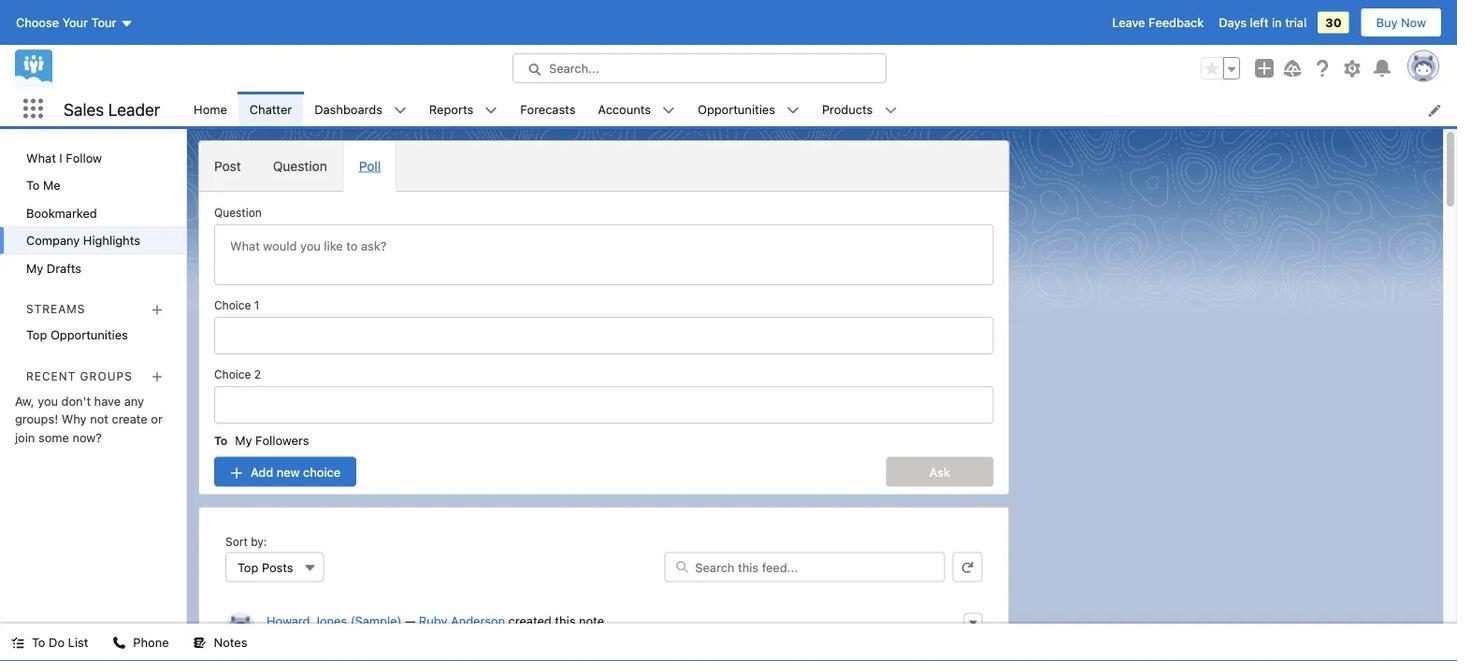 Task type: locate. For each thing, give the bounding box(es) containing it.
or
[[151, 412, 163, 426]]

what i follow
[[26, 151, 102, 165]]

my
[[26, 261, 43, 275], [235, 433, 252, 447]]

1 horizontal spatial top
[[238, 560, 259, 575]]

top opportunities
[[26, 328, 128, 342]]

notes
[[214, 636, 247, 650]]

0 vertical spatial to
[[26, 178, 40, 192]]

top inside sort by: button
[[238, 560, 259, 575]]

accounts list item
[[587, 92, 687, 126]]

me
[[43, 178, 61, 192]]

ask button
[[886, 457, 994, 487]]

question down "chatter" link
[[273, 158, 327, 174]]

jones
[[313, 614, 347, 628]]

chatter link
[[238, 92, 303, 126]]

forecasts
[[520, 102, 576, 116]]

tab list containing post
[[198, 140, 1010, 192]]

to left do
[[32, 636, 45, 650]]

question
[[273, 158, 327, 174], [214, 206, 262, 219]]

text default image right accounts
[[662, 104, 676, 117]]

0 vertical spatial choice
[[214, 298, 251, 312]]

2
[[254, 368, 261, 381]]

text default image right reports
[[485, 104, 498, 117]]

text default image left do
[[11, 637, 24, 650]]

to
[[26, 178, 40, 192], [214, 434, 228, 447], [32, 636, 45, 650]]

anderson
[[451, 614, 505, 628]]

list
[[183, 92, 1458, 126]]

sales
[[64, 99, 104, 119]]

opportunities
[[698, 102, 776, 116], [50, 328, 128, 342]]

1 vertical spatial choice
[[214, 368, 251, 381]]

products link
[[811, 92, 885, 126]]

in
[[1273, 15, 1282, 29]]

choice left 1
[[214, 298, 251, 312]]

group
[[1201, 57, 1241, 80]]

tab list
[[198, 140, 1010, 192]]

top down the sort by:
[[238, 560, 259, 575]]

1 vertical spatial opportunities
[[50, 328, 128, 342]]

opportunities down search... button
[[698, 102, 776, 116]]

join
[[15, 431, 35, 445]]

—
[[405, 614, 416, 628]]

0 horizontal spatial top
[[26, 328, 47, 342]]

howard
[[267, 614, 310, 628]]

top down "streams" link
[[26, 328, 47, 342]]

created
[[509, 614, 552, 628]]

company highlights link
[[0, 227, 186, 255]]

home link
[[183, 92, 238, 126]]

why not create or join some now?
[[15, 412, 163, 445]]

now?
[[72, 431, 102, 445]]

to for to my followers
[[214, 434, 228, 447]]

add
[[251, 465, 273, 479]]

1 choice from the top
[[214, 298, 251, 312]]

to left followers
[[214, 434, 228, 447]]

now
[[1402, 15, 1427, 29]]

1
[[254, 298, 259, 312]]

what i follow link
[[0, 144, 186, 172]]

top
[[26, 328, 47, 342], [238, 560, 259, 575]]

0 vertical spatial question
[[273, 158, 327, 174]]

add new choice button
[[214, 457, 357, 487]]

opportunities down "streams" link
[[50, 328, 128, 342]]

0 vertical spatial my
[[26, 261, 43, 275]]

2 choice from the top
[[214, 368, 251, 381]]

(sample)
[[351, 614, 402, 628]]

phone
[[133, 636, 169, 650]]

to my followers
[[214, 433, 309, 447]]

to inside to my followers
[[214, 434, 228, 447]]

list containing home
[[183, 92, 1458, 126]]

top for top opportunities
[[26, 328, 47, 342]]

company highlights
[[26, 233, 140, 247]]

question down 'post' link
[[214, 206, 262, 219]]

reports
[[429, 102, 474, 116]]

add new choice
[[251, 465, 341, 479]]

recent
[[26, 370, 76, 383]]

text default image for dashboards
[[394, 104, 407, 117]]

2 vertical spatial to
[[32, 636, 45, 650]]

howard jones (sample) — ruby anderson created this note.
[[267, 614, 608, 628]]

company
[[26, 233, 80, 247]]

leader
[[108, 99, 160, 119]]

text default image inside the dashboards list item
[[394, 104, 407, 117]]

sales leader
[[64, 99, 160, 119]]

bookmarked
[[26, 206, 97, 220]]

groups!
[[15, 412, 58, 426]]

products list item
[[811, 92, 909, 126]]

to do list button
[[0, 624, 100, 662]]

text default image
[[193, 637, 206, 650]]

buy now button
[[1361, 7, 1443, 37]]

Sort by: button
[[226, 553, 324, 582]]

choice for choice 1
[[214, 298, 251, 312]]

to for to me
[[26, 178, 40, 192]]

to left me
[[26, 178, 40, 192]]

reports link
[[418, 92, 485, 126]]

aw, you don't have any groups!
[[15, 394, 144, 426]]

1 vertical spatial to
[[214, 434, 228, 447]]

to me
[[26, 178, 61, 192]]

choice left 2
[[214, 368, 251, 381]]

1 vertical spatial top
[[238, 560, 259, 575]]

0 vertical spatial opportunities
[[698, 102, 776, 116]]

new
[[277, 465, 300, 479]]

howard jones (sample) link
[[267, 614, 402, 629]]

post
[[214, 158, 241, 174]]

followers
[[256, 433, 309, 447]]

0 vertical spatial top
[[26, 328, 47, 342]]

to inside button
[[32, 636, 45, 650]]

your
[[62, 15, 88, 29]]

1 vertical spatial my
[[235, 433, 252, 447]]

0 horizontal spatial my
[[26, 261, 43, 275]]

buy now
[[1377, 15, 1427, 29]]

not
[[90, 412, 108, 426]]

text default image left the "reports" link
[[394, 104, 407, 117]]

follow
[[66, 151, 102, 165]]

choose your tour button
[[15, 7, 134, 37]]

choice
[[214, 298, 251, 312], [214, 368, 251, 381]]

my up add
[[235, 433, 252, 447]]

my left the drafts
[[26, 261, 43, 275]]

1 horizontal spatial question
[[273, 158, 327, 174]]

1 horizontal spatial my
[[235, 433, 252, 447]]

choice 2
[[214, 368, 261, 381]]

1 horizontal spatial opportunities
[[698, 102, 776, 116]]

text default image inside accounts list item
[[662, 104, 676, 117]]

text default image
[[394, 104, 407, 117], [485, 104, 498, 117], [662, 104, 676, 117], [11, 637, 24, 650], [113, 637, 126, 650]]

chatter
[[250, 102, 292, 116]]

days left in trial
[[1219, 15, 1307, 29]]

have
[[94, 394, 121, 408]]

text default image inside "reports" list item
[[485, 104, 498, 117]]

post link
[[199, 141, 257, 191]]

phone button
[[101, 624, 180, 662]]

1 vertical spatial question
[[214, 206, 262, 219]]

text default image left the "phone"
[[113, 637, 126, 650]]



Task type: describe. For each thing, give the bounding box(es) containing it.
drafts
[[47, 261, 81, 275]]

bookmarked link
[[0, 199, 186, 227]]

top posts
[[238, 560, 293, 575]]

to do list
[[32, 636, 88, 650]]

Choice 1 text field
[[214, 317, 994, 355]]

choice
[[303, 465, 341, 479]]

to for to do list
[[32, 636, 45, 650]]

0 horizontal spatial opportunities
[[50, 328, 128, 342]]

text default image for reports
[[485, 104, 498, 117]]

text default image inside phone button
[[113, 637, 126, 650]]

search...
[[549, 61, 599, 75]]

accounts
[[598, 102, 651, 116]]

left
[[1251, 15, 1269, 29]]

my drafts link
[[0, 255, 186, 282]]

i
[[59, 151, 63, 165]]

Choice 2 text field
[[214, 386, 994, 424]]

streams
[[26, 303, 86, 316]]

30
[[1326, 15, 1342, 29]]

ruby anderson link
[[419, 614, 505, 629]]

dashboards list item
[[303, 92, 418, 126]]

choice 1
[[214, 298, 259, 312]]

choose
[[16, 15, 59, 29]]

poll
[[359, 158, 381, 174]]

streams link
[[26, 303, 86, 316]]

search... button
[[513, 53, 887, 83]]

ruby
[[419, 614, 448, 628]]

ruby anderson image
[[226, 612, 255, 642]]

aw,
[[15, 394, 34, 408]]

feedback
[[1149, 15, 1204, 29]]

dashboards
[[315, 102, 383, 116]]

leave
[[1113, 15, 1146, 29]]

any
[[124, 394, 144, 408]]

leave feedback link
[[1113, 15, 1204, 29]]

ask
[[930, 465, 951, 479]]

list
[[68, 636, 88, 650]]

tour
[[91, 15, 116, 29]]

sort by:
[[226, 536, 267, 549]]

text default image for accounts
[[662, 104, 676, 117]]

top opportunities link
[[0, 321, 186, 349]]

forecasts link
[[509, 92, 587, 126]]

recent groups
[[26, 370, 133, 383]]

what
[[26, 151, 56, 165]]

by:
[[251, 536, 267, 549]]

note.
[[579, 614, 608, 628]]

text default image inside to do list button
[[11, 637, 24, 650]]

notes button
[[182, 624, 259, 662]]

question link
[[257, 141, 343, 191]]

my drafts
[[26, 261, 81, 275]]

buy
[[1377, 15, 1398, 29]]

you
[[38, 394, 58, 408]]

accounts link
[[587, 92, 662, 126]]

choose your tour
[[16, 15, 116, 29]]

trial
[[1286, 15, 1307, 29]]

days
[[1219, 15, 1247, 29]]

0 horizontal spatial question
[[214, 206, 262, 219]]

choice for choice 2
[[214, 368, 251, 381]]

leave feedback
[[1113, 15, 1204, 29]]

posts
[[262, 560, 293, 575]]

groups
[[80, 370, 133, 383]]

top for top posts
[[238, 560, 259, 575]]

create
[[112, 412, 148, 426]]

my inside my drafts link
[[26, 261, 43, 275]]

opportunities list item
[[687, 92, 811, 126]]

Question text field
[[214, 225, 994, 285]]

dashboards link
[[303, 92, 394, 126]]

home
[[194, 102, 227, 116]]

Search this feed... search field
[[665, 553, 945, 582]]

reports list item
[[418, 92, 509, 126]]

this
[[555, 614, 576, 628]]

to me link
[[0, 172, 186, 199]]

opportunities inside list item
[[698, 102, 776, 116]]

opportunities link
[[687, 92, 787, 126]]

highlights
[[83, 233, 140, 247]]

don't
[[61, 394, 91, 408]]

some
[[38, 431, 69, 445]]

poll link
[[343, 141, 397, 191]]



Task type: vqa. For each thing, say whether or not it's contained in the screenshot.
Contacts icon
no



